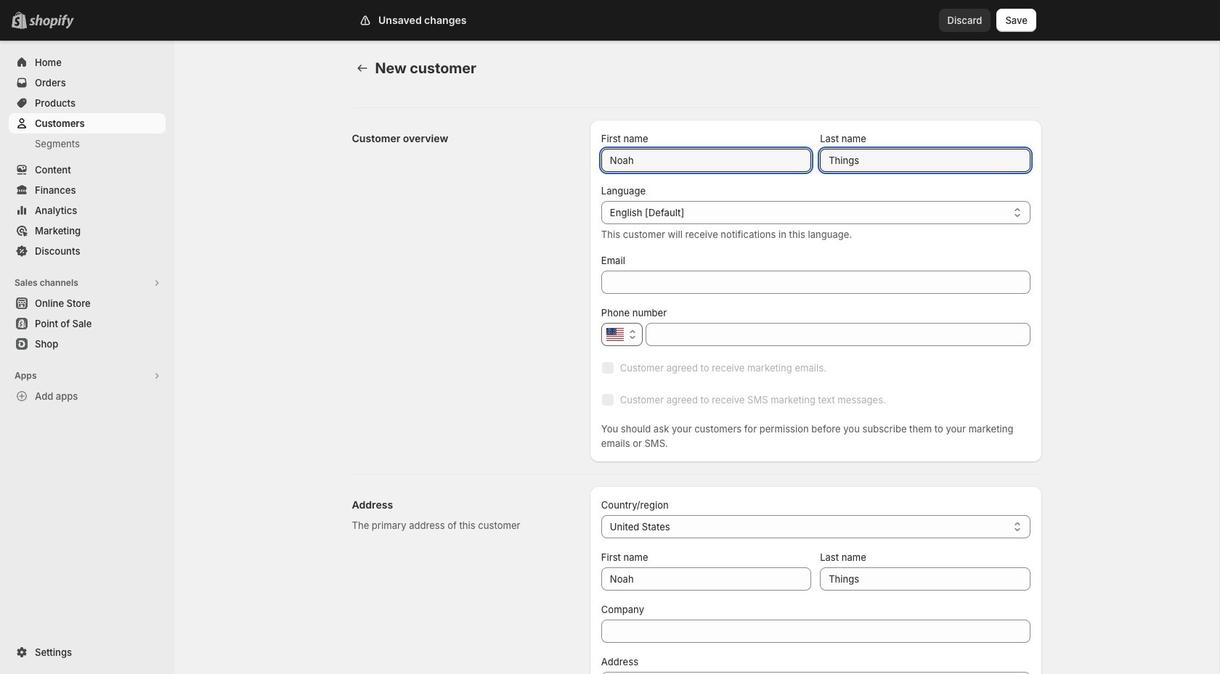 Task type: describe. For each thing, give the bounding box(es) containing it.
shopify image
[[29, 15, 74, 29]]



Task type: vqa. For each thing, say whether or not it's contained in the screenshot.
United States (+1) Image
yes



Task type: locate. For each thing, give the bounding box(es) containing it.
None email field
[[601, 271, 1030, 294]]

None text field
[[820, 149, 1030, 172], [601, 568, 811, 591], [820, 568, 1030, 591], [601, 620, 1030, 643], [624, 672, 1030, 675], [820, 149, 1030, 172], [601, 568, 811, 591], [820, 568, 1030, 591], [601, 620, 1030, 643], [624, 672, 1030, 675]]

None text field
[[601, 149, 811, 172], [645, 323, 1030, 346], [601, 149, 811, 172], [645, 323, 1030, 346]]

united states (+1) image
[[606, 328, 624, 341]]



